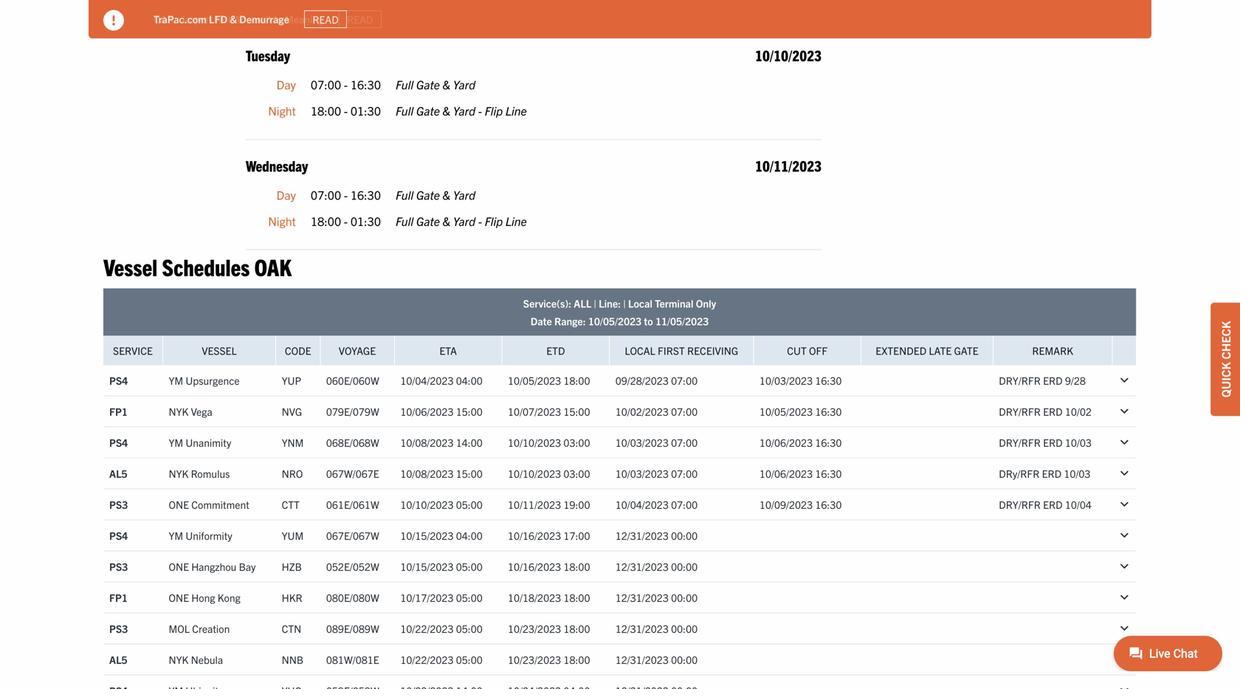 Task type: locate. For each thing, give the bounding box(es) containing it.
romulus
[[191, 467, 230, 480]]

0 horizontal spatial 10/11/2023
[[508, 498, 561, 511]]

10/03 for dry/rfr erd 10/03
[[1064, 467, 1091, 480]]

0 horizontal spatial 10/05/2023
[[508, 374, 561, 387]]

2 read from the left
[[347, 13, 373, 26]]

0 vertical spatial ym
[[169, 374, 183, 387]]

vessel
[[103, 252, 157, 281], [202, 344, 237, 357]]

1 10/03/2023 07:00 from the top
[[616, 436, 698, 449]]

2 04:00 from the top
[[456, 529, 483, 542]]

1 10/22/2023 05:00 from the top
[[401, 622, 483, 635]]

16:30 for 10/08/2023 15:00
[[816, 467, 842, 480]]

04:00 up the 10/15/2023 05:00
[[456, 529, 483, 542]]

1 one from the top
[[169, 498, 189, 511]]

1 vertical spatial 10/03/2023 07:00
[[616, 467, 698, 480]]

full gate & yard - flip line
[[396, 103, 527, 118], [396, 213, 527, 228]]

10/15/2023 down 10/10/2023 05:00
[[401, 529, 454, 542]]

mol creation
[[169, 622, 230, 635]]

1 vertical spatial 07:00 - 16:30
[[311, 187, 381, 202]]

10/03/2023 07:00
[[616, 436, 698, 449], [616, 467, 698, 480]]

1 10/08/2023 from the top
[[401, 436, 454, 449]]

2 10/03/2023 07:00 from the top
[[616, 467, 698, 480]]

1 horizontal spatial vessel
[[202, 344, 237, 357]]

0 vertical spatial 10/16/2023
[[508, 529, 561, 542]]

1 ps4 from the top
[[109, 374, 128, 387]]

18:00 for 052e/052w
[[564, 560, 590, 573]]

12/31/2023 00:00 for 067e/067w
[[616, 529, 698, 542]]

1 vertical spatial 10/06/2023 16:30
[[760, 467, 842, 480]]

10/09/2023 16:30
[[760, 498, 842, 511]]

1 vertical spatial 10/22/2023 05:00
[[401, 653, 483, 666]]

1 ps3 from the top
[[109, 498, 128, 511]]

10/03/2023 for 10/08/2023 14:00
[[616, 436, 669, 449]]

12/31/2023 00:00 for 081w/081e
[[616, 653, 698, 666]]

1 05:00 from the top
[[456, 498, 483, 511]]

1 day from the top
[[277, 77, 296, 92]]

day down tuesday
[[277, 77, 296, 92]]

10/08/2023 down 10/08/2023 14:00
[[401, 467, 454, 480]]

1 full gate & yard - flip line from the top
[[396, 103, 527, 118]]

2 ps4 from the top
[[109, 436, 128, 449]]

0 vertical spatial vessel
[[103, 252, 157, 281]]

12/31/2023 for 052e/052w
[[616, 560, 669, 573]]

052e/052w
[[326, 560, 379, 573]]

0 vertical spatial 10/03
[[1066, 436, 1092, 449]]

12/31/2023 for 081w/081e
[[616, 653, 669, 666]]

0 horizontal spatial 10/04/2023
[[401, 374, 454, 387]]

1 full gate & yard from the top
[[396, 77, 476, 92]]

nnb
[[282, 653, 304, 666]]

0 vertical spatial 18:00 - 01:30
[[311, 103, 381, 118]]

vessel for vessel
[[202, 344, 237, 357]]

0 vertical spatial flip
[[485, 103, 503, 118]]

10/10/2023 03:00 for 15:00
[[508, 467, 590, 480]]

1 vertical spatial 10/23/2023
[[508, 653, 561, 666]]

3 nyk from the top
[[169, 653, 189, 666]]

2 horizontal spatial 10/05/2023
[[760, 405, 813, 418]]

1 vertical spatial oak
[[254, 252, 292, 281]]

2 read link from the left
[[339, 10, 382, 28]]

0 vertical spatial one
[[169, 498, 189, 511]]

0 horizontal spatial read
[[313, 13, 339, 26]]

15:00 down 10/05/2023 18:00
[[564, 405, 590, 418]]

nyk left nebula
[[169, 653, 189, 666]]

2 vertical spatial ps4
[[109, 529, 128, 542]]

yard
[[453, 77, 476, 92], [453, 103, 476, 118], [453, 187, 476, 202], [453, 213, 476, 228]]

04:00
[[456, 374, 483, 387], [456, 529, 483, 542]]

1 vertical spatial nyk
[[169, 467, 189, 480]]

1 vertical spatial night
[[268, 213, 296, 228]]

1 10/23/2023 18:00 from the top
[[508, 622, 590, 635]]

local inside service(s): all | line: | local terminal only date range: 10/05/2023 to 11/05/2023
[[628, 296, 653, 310]]

0 vertical spatial day
[[277, 77, 296, 92]]

2 01:30 from the top
[[351, 213, 381, 228]]

1 vertical spatial 10/11/2023
[[508, 498, 561, 511]]

10/16/2023 for 10/16/2023 18:00
[[508, 560, 561, 573]]

2 night from the top
[[268, 213, 296, 228]]

ym for ym uniformity
[[169, 529, 183, 542]]

1 vertical spatial 03:00
[[564, 467, 590, 480]]

local up to
[[628, 296, 653, 310]]

10/03/2023 up the "10/04/2023 07:00"
[[616, 467, 669, 480]]

one for one hangzhou bay
[[169, 560, 189, 573]]

1 vertical spatial vessel
[[202, 344, 237, 357]]

10/16/2023 down 10/11/2023 19:00 at the bottom left of the page
[[508, 529, 561, 542]]

04:00 down the eta on the left
[[456, 374, 483, 387]]

05:00 for 080e/080w
[[456, 591, 483, 604]]

2 nyk from the top
[[169, 467, 189, 480]]

09/28/2023
[[616, 374, 669, 387]]

ps4 for ym unanimity
[[109, 436, 128, 449]]

1 horizontal spatial 10/04/2023
[[616, 498, 669, 511]]

9/28
[[1066, 374, 1086, 387]]

2 ym from the top
[[169, 436, 183, 449]]

ps4 for ym upsurgence
[[109, 374, 128, 387]]

0 vertical spatial 10/10/2023 03:00
[[508, 436, 590, 449]]

4 full from the top
[[396, 213, 414, 228]]

0 horizontal spatial vessel
[[103, 252, 157, 281]]

1 vertical spatial full gate & yard - flip line
[[396, 213, 527, 228]]

10/22/2023 for 081w/081e
[[401, 653, 454, 666]]

erd for dry/rfr erd 10/03
[[1044, 436, 1063, 449]]

1 ym from the top
[[169, 374, 183, 387]]

0 horizontal spatial |
[[594, 296, 597, 310]]

1 vertical spatial ps3
[[109, 560, 128, 573]]

18:00 - 01:30
[[311, 103, 381, 118], [311, 213, 381, 228]]

full gate & yard - flip line for tuesday
[[396, 103, 527, 118]]

1 vertical spatial 10/22/2023
[[401, 653, 454, 666]]

0 vertical spatial 10/22/2023 05:00
[[401, 622, 483, 635]]

10/22/2023 05:00
[[401, 622, 483, 635], [401, 653, 483, 666]]

local
[[628, 296, 653, 310], [625, 344, 656, 357]]

erd for dry/rfr erd 10/02
[[1044, 405, 1063, 418]]

full gate & yard - flip line for wednesday
[[396, 213, 527, 228]]

service
[[113, 344, 153, 357]]

0 vertical spatial nyk
[[169, 405, 189, 418]]

ps4
[[109, 374, 128, 387], [109, 436, 128, 449], [109, 529, 128, 542]]

16:30 for 10/04/2023 04:00
[[816, 374, 842, 387]]

1 vertical spatial 01:30
[[351, 213, 381, 228]]

2 10/06/2023 16:30 from the top
[[760, 467, 842, 480]]

1 12/31/2023 from the top
[[616, 529, 669, 542]]

2 vertical spatial ym
[[169, 529, 183, 542]]

3 ps4 from the top
[[109, 529, 128, 542]]

day for tuesday
[[277, 77, 296, 92]]

5 00:00 from the top
[[671, 653, 698, 666]]

wednesday
[[246, 156, 308, 175]]

10/22/2023 for 089e/089w
[[401, 622, 454, 635]]

2 one from the top
[[169, 560, 189, 573]]

line
[[506, 103, 527, 118], [506, 213, 527, 228]]

061e/061w
[[326, 498, 379, 511]]

10/15/2023
[[401, 529, 454, 542], [401, 560, 454, 573]]

10/06/2023 16:30 down "10/05/2023 16:30"
[[760, 436, 842, 449]]

dry/rfr
[[999, 374, 1041, 387], [999, 405, 1041, 418], [999, 436, 1041, 449], [999, 498, 1041, 511]]

1 vertical spatial 10/23/2023 18:00
[[508, 653, 590, 666]]

0 vertical spatial line
[[506, 103, 527, 118]]

1 vertical spatial 10/06/2023
[[760, 436, 813, 449]]

1 line from the top
[[506, 103, 527, 118]]

1 vertical spatial 04:00
[[456, 529, 483, 542]]

07:00 for 10/10/2023 05:00
[[671, 498, 698, 511]]

0 vertical spatial 10/08/2023
[[401, 436, 454, 449]]

ym
[[169, 374, 183, 387], [169, 436, 183, 449], [169, 529, 183, 542]]

1 vertical spatial 10/03/2023
[[616, 436, 669, 449]]

ps3 for one commitment
[[109, 498, 128, 511]]

1 vertical spatial 10/04/2023
[[616, 498, 669, 511]]

oak right schedules
[[254, 252, 292, 281]]

0 vertical spatial 10/06/2023 16:30
[[760, 436, 842, 449]]

full gate & yard for tuesday
[[396, 77, 476, 92]]

nvg
[[282, 405, 302, 418]]

lfd
[[209, 12, 228, 26]]

full
[[396, 77, 414, 92], [396, 103, 414, 118], [396, 187, 414, 202], [396, 213, 414, 228]]

1 horizontal spatial 10/05/2023
[[588, 314, 642, 327]]

1 vertical spatial flip
[[485, 213, 503, 228]]

1 flip from the top
[[485, 103, 503, 118]]

18:00 for 060e/060w
[[564, 374, 590, 387]]

2 vertical spatial 10/03/2023
[[616, 467, 669, 480]]

15:00 for 10/08/2023 15:00
[[456, 467, 483, 480]]

creation
[[192, 622, 230, 635]]

night up the wednesday
[[268, 103, 296, 118]]

10/05/2023 down "10/03/2023 16:30"
[[760, 405, 813, 418]]

flip
[[485, 103, 503, 118], [485, 213, 503, 228]]

10/23/2023 18:00 for 089e/089w
[[508, 622, 590, 635]]

10/03/2023 for 10/08/2023 15:00
[[616, 467, 669, 480]]

2 full gate & yard from the top
[[396, 187, 476, 202]]

0 vertical spatial 10/15/2023
[[401, 529, 454, 542]]

5 05:00 from the top
[[456, 653, 483, 666]]

1 dry/rfr from the top
[[999, 374, 1041, 387]]

day
[[277, 77, 296, 92], [277, 187, 296, 202]]

kong
[[218, 591, 241, 604]]

3 one from the top
[[169, 591, 189, 604]]

ym left uniformity in the bottom left of the page
[[169, 529, 183, 542]]

03:00 up 19:00
[[564, 467, 590, 480]]

yup
[[282, 374, 301, 387]]

2 10/10/2023 03:00 from the top
[[508, 467, 590, 480]]

fp1 for one hong kong
[[109, 591, 128, 604]]

1 vertical spatial ps4
[[109, 436, 128, 449]]

00:00 for 052e/052w
[[671, 560, 698, 573]]

2 10/23/2023 18:00 from the top
[[508, 653, 590, 666]]

2 00:00 from the top
[[671, 560, 698, 573]]

1 12/31/2023 00:00 from the top
[[616, 529, 698, 542]]

2 day from the top
[[277, 187, 296, 202]]

10/03 down 10/02
[[1066, 436, 1092, 449]]

1 vertical spatial al5
[[109, 653, 127, 666]]

07:00
[[311, 77, 341, 92], [311, 187, 341, 202], [671, 374, 698, 387], [671, 405, 698, 418], [671, 436, 698, 449], [671, 467, 698, 480], [671, 498, 698, 511]]

1 01:30 from the top
[[351, 103, 381, 118]]

2 10/23/2023 from the top
[[508, 653, 561, 666]]

3 12/31/2023 from the top
[[616, 591, 669, 604]]

0 vertical spatial ps3
[[109, 498, 128, 511]]

2 10/22/2023 from the top
[[401, 653, 454, 666]]

one
[[169, 498, 189, 511], [169, 560, 189, 573], [169, 591, 189, 604]]

10/03 up the 10/04
[[1064, 467, 1091, 480]]

ps3 for one hangzhou bay
[[109, 560, 128, 573]]

erd up dry/rfr erd 10/04
[[1042, 467, 1062, 480]]

00:00 for 081w/081e
[[671, 653, 698, 666]]

2 12/31/2023 from the top
[[616, 560, 669, 573]]

15:00 up '14:00'
[[456, 405, 483, 418]]

solid image
[[103, 10, 124, 31]]

0 vertical spatial 04:00
[[456, 374, 483, 387]]

1 nyk from the top
[[169, 405, 189, 418]]

night down the wednesday
[[268, 213, 296, 228]]

0 vertical spatial 10/22/2023
[[401, 622, 454, 635]]

1 horizontal spatial read
[[347, 13, 373, 26]]

2 vertical spatial one
[[169, 591, 189, 604]]

erd down dry/rfr erd 10/02
[[1044, 436, 1063, 449]]

10/10/2023 03:00 up 10/11/2023 19:00 at the bottom left of the page
[[508, 467, 590, 480]]

2 line from the top
[[506, 213, 527, 228]]

1 10/23/2023 from the top
[[508, 622, 561, 635]]

2 12/31/2023 00:00 from the top
[[616, 560, 698, 573]]

1 al5 from the top
[[109, 467, 127, 480]]

0 vertical spatial 10/23/2023 18:00
[[508, 622, 590, 635]]

10/05/2023 18:00
[[508, 374, 590, 387]]

10/06/2023 16:30 up 10/09/2023 16:30
[[760, 467, 842, 480]]

10/05/2023
[[588, 314, 642, 327], [508, 374, 561, 387], [760, 405, 813, 418]]

dry/rfr up dry/rfr erd 10/02
[[999, 374, 1041, 387]]

3 ym from the top
[[169, 529, 183, 542]]

3 ps3 from the top
[[109, 622, 128, 635]]

10/06/2023 up 10/09/2023
[[760, 467, 813, 480]]

07:00 - 16:30 for wednesday
[[311, 187, 381, 202]]

one left hong at the left bottom of the page
[[169, 591, 189, 604]]

10/04
[[1066, 498, 1092, 511]]

10/11/2023 19:00
[[508, 498, 590, 511]]

10/11/2023 for 10/11/2023
[[756, 156, 822, 175]]

10/22/2023 05:00 for 089e/089w
[[401, 622, 483, 635]]

one commitment
[[169, 498, 249, 511]]

2 07:00 - 16:30 from the top
[[311, 187, 381, 202]]

10/08/2023 for 10/08/2023 15:00
[[401, 467, 454, 480]]

03:00 for 10/08/2023 14:00
[[564, 436, 590, 449]]

10/03/2023 07:00 for 15:00
[[616, 467, 698, 480]]

erd
[[1044, 374, 1063, 387], [1044, 405, 1063, 418], [1044, 436, 1063, 449], [1042, 467, 1062, 480], [1044, 498, 1063, 511]]

erd for dry/rfr erd 10/03
[[1042, 467, 1062, 480]]

oak left import
[[154, 12, 174, 26]]

00:00 for 089e/089w
[[671, 622, 698, 635]]

ym up nyk vega at the bottom left
[[169, 374, 183, 387]]

4 12/31/2023 00:00 from the top
[[616, 622, 698, 635]]

10/10/2023 03:00
[[508, 436, 590, 449], [508, 467, 590, 480]]

one for one commitment
[[169, 498, 189, 511]]

2 10/16/2023 from the top
[[508, 560, 561, 573]]

10/03/2023 07:00 up the "10/04/2023 07:00"
[[616, 467, 698, 480]]

1 10/16/2023 from the top
[[508, 529, 561, 542]]

dry/rfr down dry/rfr erd 9/28 at bottom right
[[999, 405, 1041, 418]]

line for tuesday
[[506, 103, 527, 118]]

18:00 for 081w/081e
[[564, 653, 590, 666]]

10/16/2023 up 10/18/2023
[[508, 560, 561, 573]]

0 vertical spatial 07:00 - 16:30
[[311, 77, 381, 92]]

2 10/22/2023 05:00 from the top
[[401, 653, 483, 666]]

4 12/31/2023 from the top
[[616, 622, 669, 635]]

04:00 for 10/15/2023 04:00
[[456, 529, 483, 542]]

1 vertical spatial one
[[169, 560, 189, 573]]

00:00 for 080e/080w
[[671, 591, 698, 604]]

read link right demurrage
[[304, 10, 347, 28]]

2 al5 from the top
[[109, 653, 127, 666]]

service(s):
[[523, 296, 572, 310]]

1 read link from the left
[[304, 10, 347, 28]]

0 vertical spatial 01:30
[[351, 103, 381, 118]]

10/06/2023 down "10/05/2023 16:30"
[[760, 436, 813, 449]]

12/31/2023 for 067e/067w
[[616, 529, 669, 542]]

1 vertical spatial ym
[[169, 436, 183, 449]]

10/10/2023
[[756, 46, 822, 64], [508, 436, 561, 449], [508, 467, 561, 480], [401, 498, 454, 511]]

2 vertical spatial nyk
[[169, 653, 189, 666]]

2 18:00 - 01:30 from the top
[[311, 213, 381, 228]]

1 fp1 from the top
[[109, 405, 128, 418]]

10/16/2023 for 10/16/2023 17:00
[[508, 529, 561, 542]]

1 10/10/2023 03:00 from the top
[[508, 436, 590, 449]]

quick
[[1219, 362, 1233, 398]]

erd left 10/02
[[1044, 405, 1063, 418]]

15:00 down '14:00'
[[456, 467, 483, 480]]

dry/rfr down "dry/rfr"
[[999, 498, 1041, 511]]

2 10/15/2023 from the top
[[401, 560, 454, 573]]

1 vertical spatial fp1
[[109, 591, 128, 604]]

10/05/2023 down "line:"
[[588, 314, 642, 327]]

vessel schedules oak
[[103, 252, 292, 281]]

0 vertical spatial oak
[[154, 12, 174, 26]]

yum
[[282, 529, 304, 542]]

10/03/2023 down 10/02/2023
[[616, 436, 669, 449]]

ps3
[[109, 498, 128, 511], [109, 560, 128, 573], [109, 622, 128, 635]]

1 vertical spatial 10/10/2023 03:00
[[508, 467, 590, 480]]

line:
[[599, 296, 621, 310]]

10/05/2023 inside service(s): all | line: | local terminal only date range: 10/05/2023 to 11/05/2023
[[588, 314, 642, 327]]

10/10/2023 05:00
[[401, 498, 483, 511]]

ym for ym unanimity
[[169, 436, 183, 449]]

read for trapac.com lfd & demurrage
[[313, 13, 339, 26]]

2 vertical spatial ps3
[[109, 622, 128, 635]]

1 vertical spatial day
[[277, 187, 296, 202]]

1 07:00 - 16:30 from the top
[[311, 77, 381, 92]]

1 vertical spatial 10/05/2023
[[508, 374, 561, 387]]

nyk left vega
[[169, 405, 189, 418]]

1 00:00 from the top
[[671, 529, 698, 542]]

2 vertical spatial 10/05/2023
[[760, 405, 813, 418]]

0 vertical spatial 10/03/2023
[[760, 374, 813, 387]]

0 vertical spatial 10/23/2023
[[508, 622, 561, 635]]

0 vertical spatial local
[[628, 296, 653, 310]]

3 05:00 from the top
[[456, 591, 483, 604]]

04:00 for 10/04/2023 04:00
[[456, 374, 483, 387]]

18:00 for 089e/089w
[[564, 622, 590, 635]]

10/02
[[1066, 405, 1092, 418]]

2 05:00 from the top
[[456, 560, 483, 573]]

1 vertical spatial 10/15/2023
[[401, 560, 454, 573]]

10/10/2023 03:00 for 14:00
[[508, 436, 590, 449]]

2 10/08/2023 from the top
[[401, 467, 454, 480]]

1 vertical spatial local
[[625, 344, 656, 357]]

2 03:00 from the top
[[564, 467, 590, 480]]

3 dry/rfr from the top
[[999, 436, 1041, 449]]

10/03/2023 07:00 down 10/02/2023 07:00
[[616, 436, 698, 449]]

10/04/2023 right 19:00
[[616, 498, 669, 511]]

10/04/2023 up 10/06/2023 15:00
[[401, 374, 454, 387]]

068e/068w
[[326, 436, 379, 449]]

07:00 - 16:30 for tuesday
[[311, 77, 381, 92]]

2 fp1 from the top
[[109, 591, 128, 604]]

10/06/2023
[[401, 405, 454, 418], [760, 436, 813, 449], [760, 467, 813, 480]]

10/22/2023 05:00 for 081w/081e
[[401, 653, 483, 666]]

one down nyk romulus
[[169, 498, 189, 511]]

2 vertical spatial 10/06/2023
[[760, 467, 813, 480]]

1 vertical spatial 10/16/2023
[[508, 560, 561, 573]]

10/04/2023
[[401, 374, 454, 387], [616, 498, 669, 511]]

3 00:00 from the top
[[671, 591, 698, 604]]

10/05/2023 for 10/05/2023 16:30
[[760, 405, 813, 418]]

10/08/2023 up 10/08/2023 15:00 in the bottom of the page
[[401, 436, 454, 449]]

0 vertical spatial ps4
[[109, 374, 128, 387]]

nyk for nyk nebula
[[169, 653, 189, 666]]

2 ps3 from the top
[[109, 560, 128, 573]]

2 full gate & yard - flip line from the top
[[396, 213, 527, 228]]

10/08/2023
[[401, 436, 454, 449], [401, 467, 454, 480]]

0 vertical spatial 10/11/2023
[[756, 156, 822, 175]]

1 horizontal spatial 10/11/2023
[[756, 156, 822, 175]]

10/03/2023 down the cut
[[760, 374, 813, 387]]

10/06/2023 16:30 for dry/rfr erd 10/03
[[760, 436, 842, 449]]

10/15/2023 05:00
[[401, 560, 483, 573]]

0 vertical spatial full gate & yard - flip line
[[396, 103, 527, 118]]

1 10/15/2023 from the top
[[401, 529, 454, 542]]

0 vertical spatial 10/03/2023 07:00
[[616, 436, 698, 449]]

4 dry/rfr from the top
[[999, 498, 1041, 511]]

dry/rfr up "dry/rfr"
[[999, 436, 1041, 449]]

dry/rfr for dry/rfr erd 10/03
[[999, 436, 1041, 449]]

10/16/2023 17:00
[[508, 529, 590, 542]]

10/15/2023 up the 10/17/2023
[[401, 560, 454, 573]]

| right "line:"
[[624, 296, 626, 310]]

1 vertical spatial 10/03
[[1064, 467, 1091, 480]]

01:30 for wednesday
[[351, 213, 381, 228]]

2 full from the top
[[396, 103, 414, 118]]

0 vertical spatial 10/04/2023
[[401, 374, 454, 387]]

1 04:00 from the top
[[456, 374, 483, 387]]

1 vertical spatial 10/08/2023
[[401, 467, 454, 480]]

10/06/2023 down 10/04/2023 04:00
[[401, 405, 454, 418]]

1 10/22/2023 from the top
[[401, 622, 454, 635]]

day down the wednesday
[[277, 187, 296, 202]]

10/05/2023 up 10/07/2023
[[508, 374, 561, 387]]

12/31/2023 00:00
[[616, 529, 698, 542], [616, 560, 698, 573], [616, 591, 698, 604], [616, 622, 698, 635], [616, 653, 698, 666]]

erd left the 10/04
[[1044, 498, 1063, 511]]

00:00
[[671, 529, 698, 542], [671, 560, 698, 573], [671, 591, 698, 604], [671, 622, 698, 635], [671, 653, 698, 666]]

one left hangzhou
[[169, 560, 189, 573]]

import
[[182, 12, 213, 26]]

ym unanimity
[[169, 436, 231, 449]]

local up '09/28/2023'
[[625, 344, 656, 357]]

16:30 for 10/10/2023 05:00
[[816, 498, 842, 511]]

1 10/06/2023 16:30 from the top
[[760, 436, 842, 449]]

3 12/31/2023 00:00 from the top
[[616, 591, 698, 604]]

read right demurrage
[[313, 13, 339, 26]]

5 12/31/2023 from the top
[[616, 653, 669, 666]]

read right meaning
[[347, 13, 373, 26]]

0 vertical spatial al5
[[109, 467, 127, 480]]

1 18:00 - 01:30 from the top
[[311, 103, 381, 118]]

5 12/31/2023 00:00 from the top
[[616, 653, 698, 666]]

0 vertical spatial 03:00
[[564, 436, 590, 449]]

12/31/2023 00:00 for 089e/089w
[[616, 622, 698, 635]]

0 vertical spatial fp1
[[109, 405, 128, 418]]

10/10/2023 03:00 down 10/07/2023 15:00 in the bottom left of the page
[[508, 436, 590, 449]]

1 03:00 from the top
[[564, 436, 590, 449]]

dry/rfr for dry/rfr erd 10/02
[[999, 405, 1041, 418]]

2 flip from the top
[[485, 213, 503, 228]]

10/06/2023 16:30 for dry/rfr erd 10/03
[[760, 467, 842, 480]]

erd left 9/28
[[1044, 374, 1063, 387]]

read link right meaning
[[339, 10, 382, 28]]

079e/079w
[[326, 405, 379, 418]]

01:30 for tuesday
[[351, 103, 381, 118]]

0 vertical spatial night
[[268, 103, 296, 118]]

1 vertical spatial line
[[506, 213, 527, 228]]

4 05:00 from the top
[[456, 622, 483, 635]]

nyk
[[169, 405, 189, 418], [169, 467, 189, 480], [169, 653, 189, 666]]

1 vertical spatial 18:00 - 01:30
[[311, 213, 381, 228]]

ym left unanimity
[[169, 436, 183, 449]]

03:00 down 10/07/2023 15:00 in the bottom left of the page
[[564, 436, 590, 449]]

ym upsurgence
[[169, 374, 240, 387]]

4 00:00 from the top
[[671, 622, 698, 635]]

nyk left romulus
[[169, 467, 189, 480]]

1 read from the left
[[313, 13, 339, 26]]

1 | from the left
[[594, 296, 597, 310]]

089e/089w
[[326, 622, 379, 635]]

| right all
[[594, 296, 597, 310]]

1 night from the top
[[268, 103, 296, 118]]

0 vertical spatial full gate & yard
[[396, 77, 476, 92]]

2 | from the left
[[624, 296, 626, 310]]

trapac.com lfd & demurrage
[[154, 12, 289, 26]]

2 dry/rfr from the top
[[999, 405, 1041, 418]]

0 vertical spatial 10/05/2023
[[588, 314, 642, 327]]

1 vertical spatial full gate & yard
[[396, 187, 476, 202]]

ynm
[[282, 436, 304, 449]]

1 horizontal spatial |
[[624, 296, 626, 310]]



Task type: vqa. For each thing, say whether or not it's contained in the screenshot.
bottommost the Vessel
yes



Task type: describe. For each thing, give the bounding box(es) containing it.
upsurgence
[[186, 374, 240, 387]]

nyk vega
[[169, 405, 212, 418]]

1 yard from the top
[[453, 77, 476, 92]]

all
[[574, 296, 592, 310]]

10/02/2023
[[616, 405, 669, 418]]

060e/060w
[[326, 374, 379, 387]]

12/31/2023 00:00 for 052e/052w
[[616, 560, 698, 573]]

ps3 for mol creation
[[109, 622, 128, 635]]

nyk for nyk romulus
[[169, 467, 189, 480]]

18:00 - 01:30 for wednesday
[[311, 213, 381, 228]]

10/23/2023 for 089e/089w
[[508, 622, 561, 635]]

late
[[929, 344, 952, 357]]

05:00 for 089e/089w
[[456, 622, 483, 635]]

10/06/2023 15:00
[[401, 405, 483, 418]]

flip for tuesday
[[485, 103, 503, 118]]

nyk nebula
[[169, 653, 223, 666]]

uniformity
[[186, 529, 232, 542]]

16:30 for 10/06/2023 15:00
[[816, 405, 842, 418]]

extended late gate
[[876, 344, 979, 357]]

10/05/2023 16:30
[[760, 405, 842, 418]]

10/06/2023 for 10/08/2023 15:00
[[760, 467, 813, 480]]

night for tuesday
[[268, 103, 296, 118]]

10/05/2023 for 10/05/2023 18:00
[[508, 374, 561, 387]]

dry/rfr
[[999, 467, 1040, 480]]

unanimity
[[186, 436, 231, 449]]

hzb
[[282, 560, 302, 573]]

fp1 for nyk vega
[[109, 405, 128, 418]]

10/17/2023
[[401, 591, 454, 604]]

oak - import not accessible meaning
[[154, 12, 324, 26]]

al5 for nyk romulus
[[109, 467, 127, 480]]

etd
[[547, 344, 565, 357]]

10/03/2023 07:00 for 14:00
[[616, 436, 698, 449]]

067w/067e
[[326, 467, 379, 480]]

read for oak - import not accessible meaning
[[347, 13, 373, 26]]

erd for dry/rfr erd 10/04
[[1044, 498, 1063, 511]]

code
[[285, 344, 311, 357]]

mol
[[169, 622, 190, 635]]

day for wednesday
[[277, 187, 296, 202]]

dry/rfr erd 10/03
[[999, 467, 1091, 480]]

nebula
[[191, 653, 223, 666]]

commitment
[[191, 498, 249, 511]]

line for wednesday
[[506, 213, 527, 228]]

16:30 for 10/08/2023 14:00
[[816, 436, 842, 449]]

ctn
[[282, 622, 302, 635]]

3 yard from the top
[[453, 187, 476, 202]]

09/28/2023 07:00
[[616, 374, 698, 387]]

18:00 - 01:30 for tuesday
[[311, 103, 381, 118]]

15:00 for 10/07/2023 15:00
[[564, 405, 590, 418]]

10/03 for dry/rfr erd 10/03
[[1066, 436, 1092, 449]]

19:00
[[564, 498, 590, 511]]

12/31/2023 for 080e/080w
[[616, 591, 669, 604]]

080e/080w
[[326, 591, 379, 604]]

date
[[531, 314, 552, 327]]

check
[[1219, 321, 1233, 359]]

03:00 for 10/08/2023 15:00
[[564, 467, 590, 480]]

terminal
[[655, 296, 694, 310]]

not
[[215, 12, 232, 26]]

067e/067w
[[326, 529, 379, 542]]

full gate & yard for wednesday
[[396, 187, 476, 202]]

05:00 for 052e/052w
[[456, 560, 483, 573]]

one hong kong
[[169, 591, 241, 604]]

10/04/2023 for 10/04/2023 07:00
[[616, 498, 669, 511]]

081w/081e
[[326, 653, 379, 666]]

demurrage
[[239, 12, 289, 26]]

10/07/2023
[[508, 405, 561, 418]]

vega
[[191, 405, 212, 418]]

1 horizontal spatial oak
[[254, 252, 292, 281]]

meaning
[[285, 12, 324, 26]]

12/31/2023 for 089e/089w
[[616, 622, 669, 635]]

one for one hong kong
[[169, 591, 189, 604]]

17:00
[[564, 529, 590, 542]]

cut off
[[787, 344, 828, 357]]

11/05/2023
[[656, 314, 709, 327]]

schedules
[[162, 252, 250, 281]]

eta
[[440, 344, 457, 357]]

05:00 for 061e/061w
[[456, 498, 483, 511]]

cut
[[787, 344, 807, 357]]

bay
[[239, 560, 256, 573]]

10/08/2023 15:00
[[401, 467, 483, 480]]

receiving
[[688, 344, 739, 357]]

remark
[[1033, 344, 1074, 357]]

10/15/2023 for 10/15/2023 04:00
[[401, 529, 454, 542]]

07:00 for 10/08/2023 14:00
[[671, 436, 698, 449]]

accessible
[[234, 12, 282, 26]]

ym for ym upsurgence
[[169, 374, 183, 387]]

nyk for nyk vega
[[169, 405, 189, 418]]

dry/rfr for dry/rfr erd 9/28
[[999, 374, 1041, 387]]

nro
[[282, 467, 303, 480]]

only
[[696, 296, 717, 310]]

15:00 for 10/06/2023 15:00
[[456, 405, 483, 418]]

14:00
[[456, 436, 483, 449]]

0 horizontal spatial oak
[[154, 12, 174, 26]]

hong
[[191, 591, 215, 604]]

dry/rfr erd 9/28
[[999, 374, 1086, 387]]

18:00 for 080e/080w
[[564, 591, 590, 604]]

10/15/2023 for 10/15/2023 05:00
[[401, 560, 454, 573]]

read link for trapac.com lfd & demurrage
[[304, 10, 347, 28]]

10/03/2023 16:30
[[760, 374, 842, 387]]

ps4 for ym uniformity
[[109, 529, 128, 542]]

to
[[644, 314, 653, 327]]

10/07/2023 15:00
[[508, 405, 590, 418]]

10/15/2023 04:00
[[401, 529, 483, 542]]

10/11/2023 for 10/11/2023 19:00
[[508, 498, 561, 511]]

10/04/2023 07:00
[[616, 498, 698, 511]]

erd for dry/rfr erd 9/28
[[1044, 374, 1063, 387]]

12/31/2023 00:00 for 080e/080w
[[616, 591, 698, 604]]

10/18/2023 18:00
[[508, 591, 590, 604]]

quick check link
[[1211, 303, 1241, 416]]

service(s): all | line: | local terminal only date range: 10/05/2023 to 11/05/2023
[[523, 296, 717, 327]]

nyk romulus
[[169, 467, 230, 480]]

range:
[[555, 314, 586, 327]]

ym uniformity
[[169, 529, 232, 542]]

10/04/2023 for 10/04/2023 04:00
[[401, 374, 454, 387]]

voyage
[[339, 344, 376, 357]]

05:00 for 081w/081e
[[456, 653, 483, 666]]

10/23/2023 18:00 for 081w/081e
[[508, 653, 590, 666]]

10/23/2023 for 081w/081e
[[508, 653, 561, 666]]

10/08/2023 14:00
[[401, 436, 483, 449]]

dry/rfr for dry/rfr erd 10/04
[[999, 498, 1041, 511]]

10/04/2023 04:00
[[401, 374, 483, 387]]

2 yard from the top
[[453, 103, 476, 118]]

4 yard from the top
[[453, 213, 476, 228]]

off
[[809, 344, 828, 357]]

local first receiving
[[625, 344, 739, 357]]

hkr
[[282, 591, 303, 604]]

1 full from the top
[[396, 77, 414, 92]]

al5 for nyk nebula
[[109, 653, 127, 666]]

flip for wednesday
[[485, 213, 503, 228]]

dry/rfr erd 10/04
[[999, 498, 1092, 511]]

dry/rfr erd 10/02
[[999, 405, 1092, 418]]

10/18/2023
[[508, 591, 561, 604]]

10/06/2023 for 10/08/2023 14:00
[[760, 436, 813, 449]]

3 full from the top
[[396, 187, 414, 202]]

one hangzhou bay
[[169, 560, 256, 573]]

07:00 for 10/06/2023 15:00
[[671, 405, 698, 418]]

ctt
[[282, 498, 300, 511]]

first
[[658, 344, 685, 357]]

10/08/2023 for 10/08/2023 14:00
[[401, 436, 454, 449]]

vessel for vessel schedules oak
[[103, 252, 157, 281]]

0 vertical spatial 10/06/2023
[[401, 405, 454, 418]]



